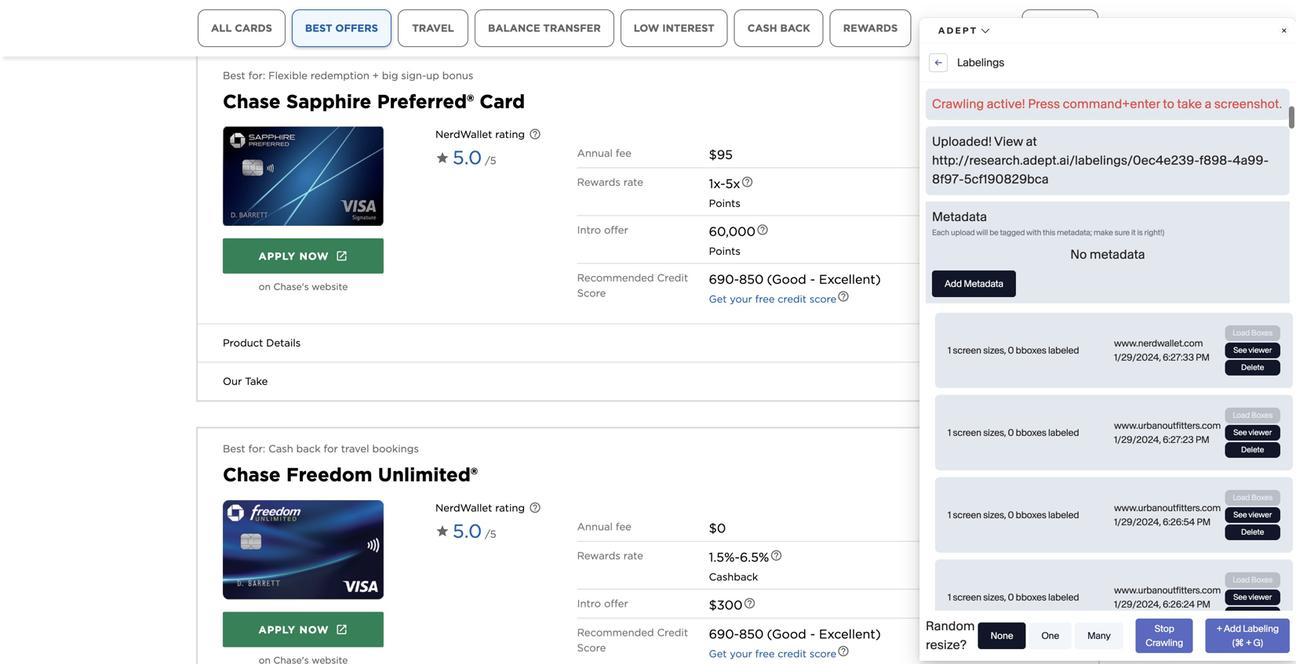 Task type: locate. For each thing, give the bounding box(es) containing it.
travel link
[[398, 9, 469, 47]]

1 free from the top
[[756, 247, 775, 259]]

best up sapphire
[[305, 22, 332, 34]]

0 vertical spatial cash
[[748, 22, 778, 34]]

points
[[709, 151, 741, 163], [709, 199, 741, 211]]

website
[[312, 235, 348, 247], [312, 609, 348, 621]]

0 vertical spatial website
[[312, 235, 348, 247]]

for: for freedom
[[249, 397, 265, 409]]

interest
[[663, 22, 715, 34]]

nerdwallet rating for unlimited®
[[436, 456, 525, 468]]

1 product details from the top
[[223, 291, 301, 303]]

travel
[[341, 397, 369, 409]]

score for chase freedom unlimited®
[[810, 602, 837, 614]]

1 score from the top
[[810, 247, 837, 259]]

2 (good from the top
[[767, 581, 807, 596]]

intro
[[578, 178, 601, 190], [578, 552, 601, 564]]

0 vertical spatial intro
[[578, 178, 601, 190]]

0 vertical spatial 690
[[709, 226, 735, 241]]

5.0 down unlimited®
[[453, 474, 482, 497]]

chase
[[223, 44, 281, 67], [223, 418, 281, 441]]

5.0 /5
[[453, 100, 497, 123]]

apply now link for sapphire
[[223, 192, 384, 228]]

690
[[709, 226, 735, 241], [709, 581, 735, 596]]

recommended for chase sapphire preferred® card
[[578, 226, 654, 238]]

0 vertical spatial score
[[578, 241, 606, 253]]

now for freedom
[[300, 578, 329, 590]]

2 recommended credit score from the top
[[578, 581, 689, 608]]

credit
[[657, 226, 689, 238], [657, 581, 689, 593]]

credit
[[778, 247, 807, 259], [778, 602, 807, 614]]

2 rating from the top
[[496, 456, 525, 468]]

0 vertical spatial credit
[[778, 247, 807, 259]]

rating up /5
[[496, 82, 525, 94]]

60,000
[[709, 178, 756, 193]]

2 chase from the top
[[223, 418, 281, 441]]

0 vertical spatial now
[[300, 204, 329, 216]]

chase down cards
[[223, 44, 281, 67]]

2 get your free credit score link from the top
[[709, 602, 837, 614]]

your
[[730, 247, 753, 259], [730, 602, 753, 614]]

2 points from the top
[[709, 199, 741, 211]]

free
[[756, 247, 775, 259], [756, 602, 775, 614]]

0 vertical spatial chase's
[[274, 235, 309, 247]]

best for: flexible redemption + big sign-up bonus
[[223, 23, 474, 35]]

1 vertical spatial get
[[709, 602, 727, 614]]

850 for chase sapphire preferred® card
[[740, 226, 764, 241]]

our take
[[223, 329, 268, 342]]

2 score from the top
[[810, 602, 837, 614]]

rating for chase freedom unlimited®
[[496, 456, 525, 468]]

recommended credit score for chase sapphire preferred® card
[[578, 226, 689, 253]]

1 vertical spatial 690
[[709, 581, 735, 596]]

credit for chase freedom unlimited®
[[657, 581, 689, 593]]

1 offer from the top
[[604, 178, 629, 190]]

5.0
[[453, 100, 482, 123], [453, 474, 482, 497]]

2 free from the top
[[756, 602, 775, 614]]

1 vertical spatial credit
[[778, 602, 807, 614]]

5.0 for 5.0 /5
[[453, 100, 482, 123]]

1 nerdwallet rating from the top
[[436, 82, 525, 94]]

1 recommended credit score from the top
[[578, 226, 689, 253]]

intro offer
[[578, 178, 629, 190], [578, 552, 629, 564]]

apply now link
[[223, 192, 384, 228], [223, 566, 384, 602]]

1 recommended from the top
[[578, 226, 654, 238]]

apply now for sapphire
[[259, 204, 329, 216]]

2 product details from the top
[[223, 648, 301, 660]]

your down 60,000 points
[[730, 247, 753, 259]]

product for second the 'product details' dropdown button from the top of the page
[[223, 648, 263, 660]]

0 vertical spatial product details button
[[198, 278, 1099, 316]]

1 your from the top
[[730, 247, 753, 259]]

1 chase from the top
[[223, 44, 281, 67]]

product
[[223, 291, 263, 303], [223, 648, 263, 660]]

0 vertical spatial intro offer
[[578, 178, 629, 190]]

0 vertical spatial apply now link
[[223, 192, 384, 228]]

2 nerdwallet from the top
[[436, 456, 493, 468]]

redemption
[[311, 23, 370, 35]]

0 vertical spatial details
[[266, 291, 301, 303]]

2 now from the top
[[300, 578, 329, 590]]

excellent) for chase freedom unlimited®
[[820, 581, 881, 596]]

1 vertical spatial your
[[730, 602, 753, 614]]

free for chase freedom unlimited®
[[756, 602, 775, 614]]

for: left back
[[249, 397, 265, 409]]

for: left the flexible on the left top of page
[[249, 23, 265, 35]]

1 vertical spatial nerdwallet rating
[[436, 456, 525, 468]]

1 vertical spatial score
[[578, 596, 606, 608]]

1 now from the top
[[300, 204, 329, 216]]

1 intro offer from the top
[[578, 178, 629, 190]]

best
[[305, 22, 332, 34], [223, 23, 245, 35], [223, 397, 245, 409]]

1 vertical spatial chase
[[223, 418, 281, 441]]

points inside 60,000 points
[[709, 199, 741, 211]]

recommended credit score
[[578, 226, 689, 253], [578, 581, 689, 608]]

60,000 points
[[709, 178, 756, 211]]

2 chase's from the top
[[274, 609, 309, 621]]

free down intro offer details image
[[756, 602, 775, 614]]

2 850 from the top
[[740, 581, 764, 596]]

1 vertical spatial offer
[[604, 552, 629, 564]]

1 apply from the top
[[259, 204, 296, 216]]

get down $300
[[709, 602, 727, 614]]

0 vertical spatial credit
[[657, 226, 689, 238]]

on
[[259, 235, 271, 247], [259, 609, 271, 621]]

2 credit from the top
[[778, 602, 807, 614]]

2 690 from the top
[[709, 581, 735, 596]]

(good
[[767, 226, 807, 241], [767, 581, 807, 596]]

1 vertical spatial chase's
[[274, 609, 309, 621]]

0 vertical spatial your
[[730, 247, 753, 259]]

free down 60,000 points
[[756, 247, 775, 259]]

best down 'our' at the left of page
[[223, 397, 245, 409]]

2 intro offer from the top
[[578, 552, 629, 564]]

1 vertical spatial (good
[[767, 581, 807, 596]]

1 vertical spatial product details button
[[198, 636, 1099, 665]]

product details button
[[198, 278, 1099, 316], [198, 636, 1099, 665]]

rating up 5.0 link
[[496, 456, 525, 468]]

0 vertical spatial recommended
[[578, 226, 654, 238]]

1 horizontal spatial cash
[[748, 22, 778, 34]]

details
[[266, 291, 301, 303], [266, 648, 301, 660]]

1 score from the top
[[578, 241, 606, 253]]

2 credit from the top
[[657, 581, 689, 593]]

1 vertical spatial free
[[756, 602, 775, 614]]

0 vertical spatial apply
[[259, 204, 296, 216]]

2 product from the top
[[223, 648, 263, 660]]

cash back
[[748, 22, 811, 34]]

1 vertical spatial rating
[[496, 456, 525, 468]]

chase's
[[274, 235, 309, 247], [274, 609, 309, 621]]

0 vertical spatial 5.0
[[453, 100, 482, 123]]

1 vertical spatial website
[[312, 609, 348, 621]]

2 apply now link from the top
[[223, 566, 384, 602]]

1 product details button from the top
[[198, 278, 1099, 316]]

1 690 - 850 (good - excellent) get your free credit score from the top
[[709, 226, 881, 259]]

850
[[740, 226, 764, 241], [740, 581, 764, 596]]

690 down $300
[[709, 581, 735, 596]]

take
[[245, 329, 268, 342]]

5.0 left /5
[[453, 100, 482, 123]]

2 get from the top
[[709, 602, 727, 614]]

recommended
[[578, 226, 654, 238], [578, 581, 654, 593]]

rewards link
[[830, 9, 912, 47]]

cash back link
[[735, 9, 824, 47]]

1 details from the top
[[266, 291, 301, 303]]

bookings
[[372, 397, 419, 409]]

850 down 60,000 points
[[740, 226, 764, 241]]

nerdwallet
[[436, 82, 493, 94], [436, 456, 493, 468]]

0 vertical spatial excellent)
[[820, 226, 881, 241]]

sapphire
[[286, 44, 372, 67]]

score for chase sapphire preferred® card
[[810, 247, 837, 259]]

intro offer for chase freedom unlimited®
[[578, 552, 629, 564]]

chase's for freedom
[[274, 609, 309, 621]]

low
[[634, 22, 660, 34]]

690 for chase sapphire preferred® card
[[709, 226, 735, 241]]

1 vertical spatial apply
[[259, 578, 296, 590]]

-
[[735, 226, 740, 241], [811, 226, 816, 241], [735, 581, 740, 596], [811, 581, 816, 596]]

back
[[781, 22, 811, 34]]

0 vertical spatial product
[[223, 291, 263, 303]]

1 on from the top
[[259, 235, 271, 247]]

1 apply now from the top
[[259, 204, 329, 216]]

nerdwallet up 5.0 link
[[436, 456, 493, 468]]

0 vertical spatial points
[[709, 151, 741, 163]]

0 vertical spatial chase
[[223, 44, 281, 67]]

unlimited®
[[378, 418, 478, 441]]

2 product details button from the top
[[198, 636, 1099, 665]]

1 vertical spatial credit
[[657, 581, 689, 593]]

chase down best for: cash back for travel bookings
[[223, 418, 281, 441]]

get your free credit score link for chase freedom unlimited®
[[709, 602, 837, 614]]

2 nerdwallet rating from the top
[[436, 456, 525, 468]]

best left the flexible on the left top of page
[[223, 23, 245, 35]]

1 vertical spatial for:
[[249, 397, 265, 409]]

2 on chase's website from the top
[[259, 609, 348, 621]]

best for sapphire
[[223, 23, 245, 35]]

apply now link for freedom
[[223, 566, 384, 602]]

0 vertical spatial 850
[[740, 226, 764, 241]]

850 down intro offer details image
[[740, 581, 764, 596]]

0 vertical spatial on chase's website
[[259, 235, 348, 247]]

0 vertical spatial get
[[709, 247, 727, 259]]

1 intro from the top
[[578, 178, 601, 190]]

1 vertical spatial apply now
[[259, 578, 329, 590]]

get for chase freedom unlimited®
[[709, 602, 727, 614]]

nerdwallet up the 5.0 /5
[[436, 82, 493, 94]]

1 vertical spatial intro
[[578, 552, 601, 564]]

1 vertical spatial product details
[[223, 648, 301, 660]]

on chase's website
[[259, 235, 348, 247], [259, 609, 348, 621]]

2 5.0 from the top
[[453, 474, 482, 497]]

1 on chase's website from the top
[[259, 235, 348, 247]]

nerdwallet rating up the 5.0 /5
[[436, 82, 525, 94]]

nerdwallet rating up 5.0 link
[[436, 456, 525, 468]]

1 vertical spatial intro offer
[[578, 552, 629, 564]]

get your free credit score link
[[709, 247, 837, 259], [709, 602, 837, 614]]

offer for chase sapphire preferred® card
[[604, 178, 629, 190]]

1 vertical spatial points
[[709, 199, 741, 211]]

product details for 1st the 'product details' dropdown button
[[223, 291, 301, 303]]

low interest link
[[621, 9, 728, 47]]

1 690 from the top
[[709, 226, 735, 241]]

1 vertical spatial product
[[223, 648, 263, 660]]

2 offer from the top
[[604, 552, 629, 564]]

website for sapphire
[[312, 235, 348, 247]]

nerdwallet for unlimited®
[[436, 456, 493, 468]]

1 vertical spatial 690 - 850 (good - excellent) get your free credit score
[[709, 581, 881, 614]]

1 vertical spatial cash
[[269, 397, 293, 409]]

apply for freedom
[[259, 578, 296, 590]]

1 vertical spatial on chase's website
[[259, 609, 348, 621]]

2 your from the top
[[730, 602, 753, 614]]

2 on from the top
[[259, 609, 271, 621]]

1 product from the top
[[223, 291, 263, 303]]

690 - 850 (good - excellent) get your free credit score
[[709, 226, 881, 259], [709, 581, 881, 614]]

1 credit from the top
[[657, 226, 689, 238]]

points up 60,000
[[709, 151, 741, 163]]

5.0 link
[[436, 473, 578, 498]]

1 vertical spatial get your free credit score link
[[709, 602, 837, 614]]

0 vertical spatial offer
[[604, 178, 629, 190]]

1 vertical spatial excellent)
[[820, 581, 881, 596]]

1 rating from the top
[[496, 82, 525, 94]]

get your free credit score link down 60,000 points
[[709, 247, 837, 259]]

get your free credit score link down intro offer details image
[[709, 602, 837, 614]]

chase's for sapphire
[[274, 235, 309, 247]]

nerdwallet for preferred®
[[436, 82, 493, 94]]

credit for chase sapphire preferred® card
[[778, 247, 807, 259]]

1 website from the top
[[312, 235, 348, 247]]

now
[[300, 204, 329, 216], [300, 578, 329, 590]]

cash
[[748, 22, 778, 34], [269, 397, 293, 409]]

1 (good from the top
[[767, 226, 807, 241]]

2 excellent) from the top
[[820, 581, 881, 596]]

nerdwallet rating for preferred®
[[436, 82, 525, 94]]

1 chase's from the top
[[274, 235, 309, 247]]

1 vertical spatial score
[[810, 602, 837, 614]]

0 vertical spatial apply now
[[259, 204, 329, 216]]

nerdwallet rating
[[436, 82, 525, 94], [436, 456, 525, 468]]

0 vertical spatial 690 - 850 (good - excellent) get your free credit score
[[709, 226, 881, 259]]

0 vertical spatial rating
[[496, 82, 525, 94]]

1 nerdwallet from the top
[[436, 82, 493, 94]]

1 for: from the top
[[249, 23, 265, 35]]

1 apply now link from the top
[[223, 192, 384, 228]]

0 vertical spatial free
[[756, 247, 775, 259]]

0 vertical spatial recommended credit score
[[578, 226, 689, 253]]

+
[[373, 23, 379, 35]]

1 vertical spatial on
[[259, 609, 271, 621]]

690 - 850 (good - excellent) get your free credit score for chase freedom unlimited®
[[709, 581, 881, 614]]

2 690 - 850 (good - excellent) get your free credit score from the top
[[709, 581, 881, 614]]

0 vertical spatial product details
[[223, 291, 301, 303]]

1 credit from the top
[[778, 247, 807, 259]]

now for sapphire
[[300, 204, 329, 216]]

850 for chase freedom unlimited®
[[740, 581, 764, 596]]

rating
[[496, 82, 525, 94], [496, 456, 525, 468]]

offer
[[604, 178, 629, 190], [604, 552, 629, 564]]

score
[[810, 247, 837, 259], [810, 602, 837, 614]]

0 vertical spatial get your free credit score link
[[709, 247, 837, 259]]

apply
[[259, 204, 296, 216], [259, 578, 296, 590]]

product details
[[223, 291, 301, 303], [223, 648, 301, 660]]

690 down 60,000 points
[[709, 226, 735, 241]]

1 vertical spatial details
[[266, 648, 301, 660]]

1 vertical spatial 5.0
[[453, 474, 482, 497]]

intro offer details image
[[744, 552, 756, 564]]

get for chase sapphire preferred® card
[[709, 247, 727, 259]]

2 apply from the top
[[259, 578, 296, 590]]

chase sapphire preferred® card card image image
[[223, 81, 384, 180]]

0 vertical spatial score
[[810, 247, 837, 259]]

on chase's website for sapphire
[[259, 235, 348, 247]]

points down 60,000
[[709, 199, 741, 211]]

2 for: from the top
[[249, 397, 265, 409]]

our take button
[[198, 317, 1099, 355]]

0 vertical spatial for:
[[249, 23, 265, 35]]

best for freedom
[[223, 397, 245, 409]]

all cards
[[211, 22, 272, 34]]

balance
[[488, 22, 541, 34]]

intro for chase freedom unlimited®
[[578, 552, 601, 564]]

2 intro from the top
[[578, 552, 601, 564]]

on for sapphire
[[259, 235, 271, 247]]

1 excellent) from the top
[[820, 226, 881, 241]]

your down $300
[[730, 602, 753, 614]]

for:
[[249, 23, 265, 35], [249, 397, 265, 409]]

apply for sapphire
[[259, 204, 296, 216]]

chase for chase sapphire preferred® card
[[223, 44, 281, 67]]

2 website from the top
[[312, 609, 348, 621]]

2 apply now from the top
[[259, 578, 329, 590]]

2 score from the top
[[578, 596, 606, 608]]

1 vertical spatial apply now link
[[223, 566, 384, 602]]

get
[[709, 247, 727, 259], [709, 602, 727, 614]]

1 get your free credit score link from the top
[[709, 247, 837, 259]]

0 vertical spatial on
[[259, 235, 271, 247]]

0 vertical spatial nerdwallet
[[436, 82, 493, 94]]

1 vertical spatial nerdwallet
[[436, 456, 493, 468]]

0 vertical spatial (good
[[767, 226, 807, 241]]

0 vertical spatial nerdwallet rating
[[436, 82, 525, 94]]

1 vertical spatial now
[[300, 578, 329, 590]]

1 vertical spatial recommended credit score
[[578, 581, 689, 608]]

chase sapphire preferred® card
[[223, 44, 525, 67]]

1 850 from the top
[[740, 226, 764, 241]]

get down 60,000 points
[[709, 247, 727, 259]]

1 get from the top
[[709, 247, 727, 259]]

2 recommended from the top
[[578, 581, 654, 593]]

1 vertical spatial 850
[[740, 581, 764, 596]]

apply now
[[259, 204, 329, 216], [259, 578, 329, 590]]

score
[[578, 241, 606, 253], [578, 596, 606, 608]]

excellent)
[[820, 226, 881, 241], [820, 581, 881, 596]]

1 5.0 from the top
[[453, 100, 482, 123]]

1 vertical spatial recommended
[[578, 581, 654, 593]]



Task type: vqa. For each thing, say whether or not it's contained in the screenshot.
Costs
no



Task type: describe. For each thing, give the bounding box(es) containing it.
cards
[[235, 22, 272, 34]]

best offers
[[305, 22, 378, 34]]

preferred®
[[377, 44, 474, 67]]

travel
[[412, 22, 454, 34]]

product for 1st the 'product details' dropdown button
[[223, 291, 263, 303]]

credit for chase sapphire preferred® card
[[657, 226, 689, 238]]

website for freedom
[[312, 609, 348, 621]]

for
[[324, 397, 338, 409]]

balance transfer link
[[475, 9, 614, 47]]

chase freedom unlimited® card image image
[[223, 455, 384, 554]]

cashback
[[709, 525, 759, 537]]

690 - 850 (good - excellent) get your free credit score for chase sapphire preferred® card
[[709, 226, 881, 259]]

chase freedom unlimited®
[[223, 418, 478, 441]]

chase for chase freedom unlimited®
[[223, 418, 281, 441]]

apply now for freedom
[[259, 578, 329, 590]]

on chase's website for freedom
[[259, 609, 348, 621]]

offers
[[336, 22, 378, 34]]

on for freedom
[[259, 609, 271, 621]]

690 for chase freedom unlimited®
[[709, 581, 735, 596]]

0 horizontal spatial cash
[[269, 397, 293, 409]]

5.0 for 5.0
[[453, 474, 482, 497]]

your for chase freedom unlimited®
[[730, 602, 753, 614]]

(good for chase freedom unlimited®
[[767, 581, 807, 596]]

up
[[426, 23, 440, 35]]

rewards
[[844, 22, 898, 34]]

card
[[480, 44, 525, 67]]

rating for chase sapphire preferred® card
[[496, 82, 525, 94]]

all cards link
[[198, 9, 286, 47]]

excellent) for chase sapphire preferred® card
[[820, 226, 881, 241]]

best offers link
[[292, 9, 392, 47]]

2 details from the top
[[266, 648, 301, 660]]

cash inside "link"
[[748, 22, 778, 34]]

intro offer for chase sapphire preferred® card
[[578, 178, 629, 190]]

product details for second the 'product details' dropdown button from the top of the page
[[223, 648, 301, 660]]

best for: cash back for travel bookings
[[223, 397, 419, 409]]

bonus
[[443, 23, 474, 35]]

best inside product offers quick filters tab list
[[305, 22, 332, 34]]

freedom
[[286, 418, 373, 441]]

1 points from the top
[[709, 151, 741, 163]]

all
[[211, 22, 232, 34]]

free for chase sapphire preferred® card
[[756, 247, 775, 259]]

flexible
[[269, 23, 308, 35]]

sign-
[[401, 23, 426, 35]]

big
[[382, 23, 398, 35]]

back
[[296, 397, 321, 409]]

/5
[[485, 108, 497, 121]]

chase freedom unlimited® link
[[223, 418, 478, 441]]

score for chase sapphire preferred® card
[[578, 241, 606, 253]]

recommended credit score for chase freedom unlimited®
[[578, 581, 689, 608]]

$300
[[709, 552, 743, 567]]

balance transfer
[[488, 22, 601, 34]]

intro for chase sapphire preferred® card
[[578, 178, 601, 190]]

transfer
[[544, 22, 601, 34]]

low interest
[[634, 22, 715, 34]]

your for chase sapphire preferred® card
[[730, 247, 753, 259]]

score for chase freedom unlimited®
[[578, 596, 606, 608]]

chase sapphire preferred® card link
[[223, 44, 525, 67]]

for: for sapphire
[[249, 23, 265, 35]]

get your free credit score link for chase sapphire preferred® card
[[709, 247, 837, 259]]

our
[[223, 329, 242, 342]]

recommended for chase freedom unlimited®
[[578, 581, 654, 593]]

offer for chase freedom unlimited®
[[604, 552, 629, 564]]

(good for chase sapphire preferred® card
[[767, 226, 807, 241]]

credit for chase freedom unlimited®
[[778, 602, 807, 614]]

product offers quick filters tab list
[[198, 9, 969, 91]]



